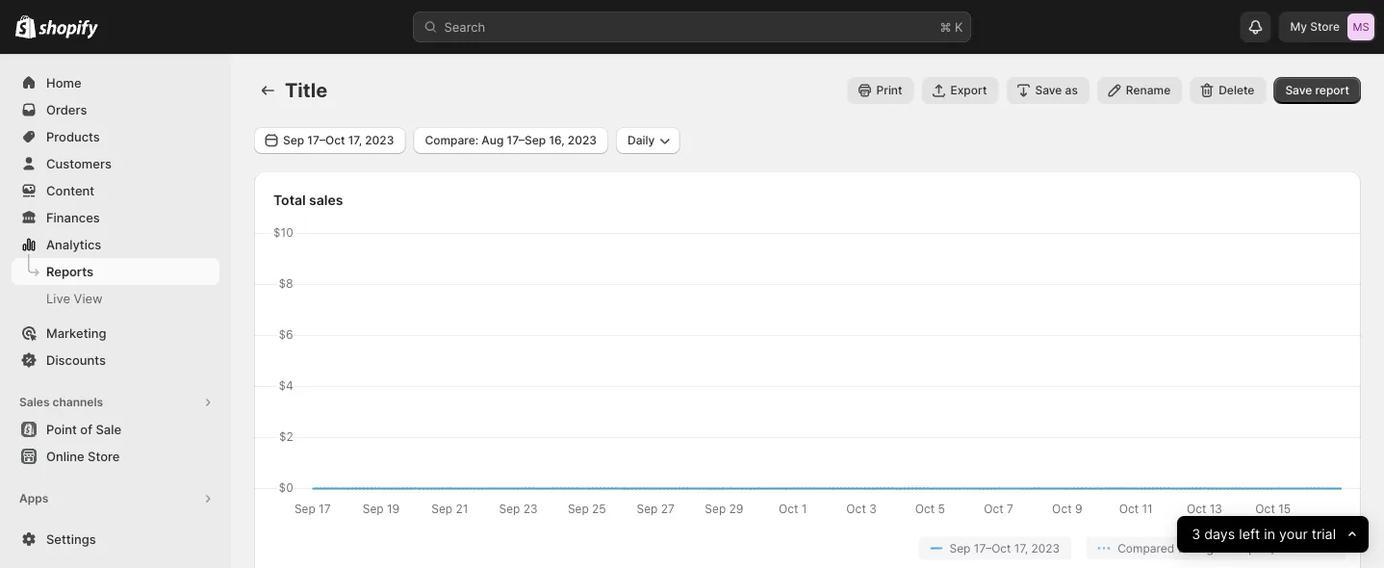 Task type: vqa. For each thing, say whether or not it's contained in the screenshot.
(347)
no



Task type: describe. For each thing, give the bounding box(es) containing it.
compare: aug 17–sep 16, 2023
[[425, 133, 597, 147]]

in
[[1265, 526, 1276, 543]]

point
[[46, 422, 77, 437]]

my store
[[1291, 20, 1341, 34]]

export button
[[922, 77, 999, 104]]

analytics link
[[12, 231, 220, 258]]

online store
[[46, 449, 120, 464]]

trial
[[1312, 526, 1337, 543]]

compared
[[1118, 541, 1175, 555]]

home
[[46, 75, 81, 90]]

reports
[[46, 264, 93, 279]]

point of sale
[[46, 422, 121, 437]]

3
[[1192, 526, 1201, 543]]

rename button
[[1098, 77, 1183, 104]]

live view link
[[12, 285, 220, 312]]

save for save as
[[1036, 83, 1063, 97]]

sales
[[309, 192, 343, 208]]

discounts link
[[12, 347, 220, 374]]

store for online store
[[88, 449, 120, 464]]

total
[[274, 192, 306, 208]]

16, inside 'compare: aug 17–sep 16, 2023' dropdown button
[[549, 133, 565, 147]]

finances link
[[12, 204, 220, 231]]

report
[[1316, 83, 1350, 97]]

sales channels
[[19, 395, 103, 409]]

live view
[[46, 291, 103, 306]]

1 horizontal spatial 17–oct
[[974, 541, 1012, 555]]

1 horizontal spatial 17,
[[1015, 541, 1029, 555]]

1 vertical spatial sep
[[950, 541, 971, 555]]

total sales
[[274, 192, 343, 208]]

apps
[[74, 518, 103, 533]]

sales channels button
[[12, 389, 220, 416]]

delete button
[[1191, 77, 1267, 104]]

3 days left in your trial button
[[1178, 516, 1369, 553]]

reports link
[[12, 258, 220, 285]]

17–sep inside dropdown button
[[507, 133, 546, 147]]

compared to aug 17–sep 16, 2023
[[1118, 541, 1307, 555]]

daily
[[628, 133, 655, 147]]

delete
[[1219, 83, 1255, 97]]

orders
[[46, 102, 87, 117]]

analytics
[[46, 237, 101, 252]]

17–oct inside dropdown button
[[308, 133, 345, 147]]

sep inside sep 17–oct 17, 2023 dropdown button
[[283, 133, 305, 147]]

sale
[[96, 422, 121, 437]]

add apps
[[46, 518, 103, 533]]

print
[[877, 83, 903, 97]]

left
[[1240, 526, 1261, 543]]

my
[[1291, 20, 1308, 34]]

settings link
[[12, 526, 220, 553]]

my store image
[[1348, 13, 1375, 40]]



Task type: locate. For each thing, give the bounding box(es) containing it.
0 horizontal spatial 16,
[[549, 133, 565, 147]]

to
[[1178, 541, 1189, 555]]

finances
[[46, 210, 100, 225]]

17–sep
[[507, 133, 546, 147], [1218, 541, 1256, 555]]

store inside button
[[88, 449, 120, 464]]

marketing
[[46, 326, 106, 340]]

aug right the "to"
[[1193, 541, 1214, 555]]

1 vertical spatial sep 17–oct 17, 2023
[[950, 541, 1060, 555]]

16, left daily
[[549, 133, 565, 147]]

store right my
[[1311, 20, 1341, 34]]

save left report
[[1286, 83, 1313, 97]]

0 horizontal spatial sep 17–oct 17, 2023
[[283, 133, 394, 147]]

17,
[[348, 133, 362, 147], [1015, 541, 1029, 555]]

live
[[46, 291, 70, 306]]

days
[[1205, 526, 1236, 543]]

1 vertical spatial 17–oct
[[974, 541, 1012, 555]]

your
[[1280, 526, 1308, 543]]

1 vertical spatial aug
[[1193, 541, 1214, 555]]

0 horizontal spatial sep
[[283, 133, 305, 147]]

store
[[1311, 20, 1341, 34], [88, 449, 120, 464]]

16,
[[549, 133, 565, 147], [1260, 541, 1275, 555]]

2 save from the left
[[1286, 83, 1313, 97]]

save as
[[1036, 83, 1078, 97]]

save report
[[1286, 83, 1350, 97]]

0 horizontal spatial 17–sep
[[507, 133, 546, 147]]

1 horizontal spatial sep
[[950, 541, 971, 555]]

2023
[[365, 133, 394, 147], [568, 133, 597, 147], [1032, 541, 1060, 555], [1278, 541, 1307, 555]]

compare:
[[425, 133, 479, 147]]

0 vertical spatial 17,
[[348, 133, 362, 147]]

view
[[74, 291, 103, 306]]

0 vertical spatial store
[[1311, 20, 1341, 34]]

content
[[46, 183, 95, 198]]

0 vertical spatial 16,
[[549, 133, 565, 147]]

0 horizontal spatial aug
[[482, 133, 504, 147]]

of
[[80, 422, 92, 437]]

search
[[444, 19, 486, 34]]

discounts
[[46, 352, 106, 367]]

as
[[1066, 83, 1078, 97]]

0 vertical spatial sep
[[283, 133, 305, 147]]

apps
[[19, 492, 48, 506]]

1 horizontal spatial save
[[1286, 83, 1313, 97]]

k
[[955, 19, 964, 34]]

home link
[[12, 69, 220, 96]]

products
[[46, 129, 100, 144]]

1 vertical spatial 16,
[[1260, 541, 1275, 555]]

0 vertical spatial sep 17–oct 17, 2023
[[283, 133, 394, 147]]

0 vertical spatial aug
[[482, 133, 504, 147]]

1 save from the left
[[1036, 83, 1063, 97]]

point of sale link
[[12, 416, 220, 443]]

16, left your
[[1260, 541, 1275, 555]]

compare: aug 17–sep 16, 2023 button
[[414, 127, 609, 154]]

17–sep left in
[[1218, 541, 1256, 555]]

sep
[[283, 133, 305, 147], [950, 541, 971, 555]]

0 vertical spatial 17–sep
[[507, 133, 546, 147]]

save report button
[[1275, 77, 1362, 104]]

store down sale
[[88, 449, 120, 464]]

aug inside 'compare: aug 17–sep 16, 2023' dropdown button
[[482, 133, 504, 147]]

settings
[[46, 532, 96, 547]]

sep 17–oct 17, 2023 button
[[254, 127, 406, 154]]

3 days left in your trial
[[1192, 526, 1337, 543]]

1 vertical spatial 17–sep
[[1218, 541, 1256, 555]]

⌘
[[940, 19, 952, 34]]

1 horizontal spatial aug
[[1193, 541, 1214, 555]]

0 horizontal spatial save
[[1036, 83, 1063, 97]]

shopify image
[[15, 15, 36, 38]]

save
[[1036, 83, 1063, 97], [1286, 83, 1313, 97]]

apps button
[[12, 485, 220, 512]]

save for save report
[[1286, 83, 1313, 97]]

sep 17–oct 17, 2023
[[283, 133, 394, 147], [950, 541, 1060, 555]]

1 vertical spatial 17,
[[1015, 541, 1029, 555]]

0 horizontal spatial store
[[88, 449, 120, 464]]

rename
[[1127, 83, 1171, 97]]

marketing link
[[12, 320, 220, 347]]

sep 17–oct 17, 2023 inside sep 17–oct 17, 2023 dropdown button
[[283, 133, 394, 147]]

online store button
[[0, 443, 231, 470]]

online
[[46, 449, 84, 464]]

⌘ k
[[940, 19, 964, 34]]

customers link
[[12, 150, 220, 177]]

1 horizontal spatial sep 17–oct 17, 2023
[[950, 541, 1060, 555]]

1 horizontal spatial 17–sep
[[1218, 541, 1256, 555]]

save left as
[[1036, 83, 1063, 97]]

products link
[[12, 123, 220, 150]]

save as button
[[1007, 77, 1090, 104]]

0 horizontal spatial 17–oct
[[308, 133, 345, 147]]

17–oct
[[308, 133, 345, 147], [974, 541, 1012, 555]]

0 vertical spatial 17–oct
[[308, 133, 345, 147]]

online store link
[[12, 443, 220, 470]]

aug
[[482, 133, 504, 147], [1193, 541, 1214, 555]]

1 horizontal spatial store
[[1311, 20, 1341, 34]]

sales
[[19, 395, 50, 409]]

point of sale button
[[0, 416, 231, 443]]

1 horizontal spatial 16,
[[1260, 541, 1275, 555]]

17–sep right compare:
[[507, 133, 546, 147]]

print button
[[848, 77, 914, 104]]

channels
[[52, 395, 103, 409]]

aug right compare:
[[482, 133, 504, 147]]

0 horizontal spatial 17,
[[348, 133, 362, 147]]

add apps button
[[12, 512, 220, 539]]

17, inside dropdown button
[[348, 133, 362, 147]]

orders link
[[12, 96, 220, 123]]

1 vertical spatial store
[[88, 449, 120, 464]]

title
[[285, 78, 328, 102]]

content link
[[12, 177, 220, 204]]

add
[[46, 518, 71, 533]]

daily button
[[616, 127, 680, 154]]

shopify image
[[39, 20, 98, 39]]

customers
[[46, 156, 112, 171]]

export
[[951, 83, 988, 97]]

store for my store
[[1311, 20, 1341, 34]]



